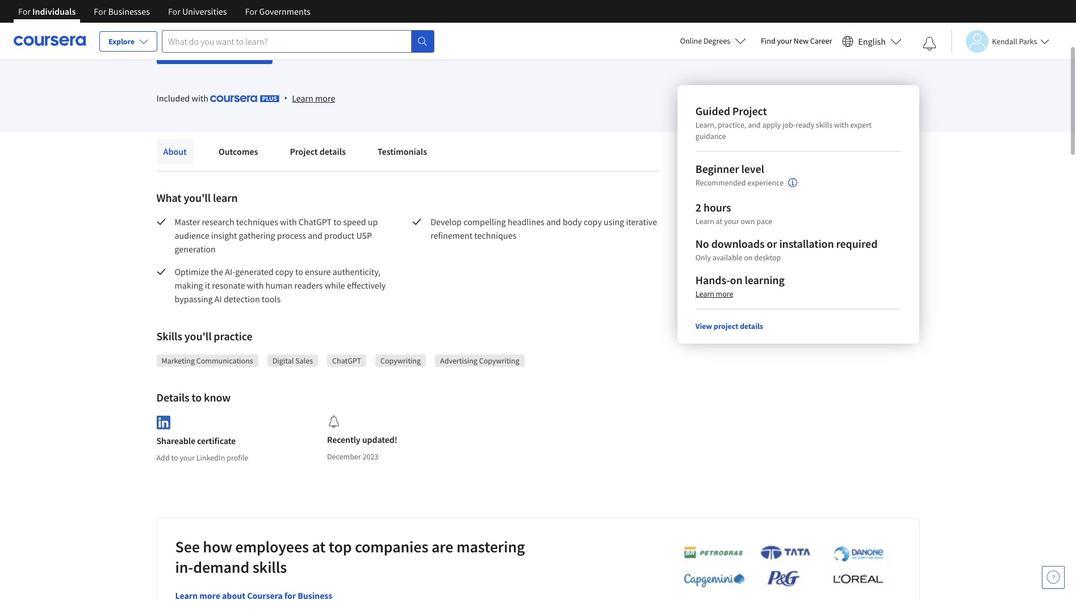 Task type: describe. For each thing, give the bounding box(es) containing it.
ready
[[796, 120, 815, 130]]

rudi
[[225, 3, 242, 14]]

available
[[713, 253, 743, 263]]

for for businesses
[[94, 6, 106, 17]]

chatgpt inside 'master research techniques with chatgpt to speed up audience insight gathering process and product usp generation'
[[299, 216, 332, 228]]

ai-
[[225, 266, 235, 278]]

testimonials link
[[371, 139, 434, 164]]

about link
[[156, 139, 194, 164]]

1 horizontal spatial details
[[740, 322, 763, 332]]

advertising
[[440, 356, 478, 366]]

learn inside 2 hours learn at your own pace
[[696, 216, 714, 227]]

english
[[858, 36, 886, 47]]

expert
[[851, 120, 872, 130]]

for businesses
[[94, 6, 150, 17]]

ai
[[215, 294, 222, 305]]

coursera enterprise logos image
[[667, 546, 894, 595]]

practice
[[214, 329, 252, 344]]

readers
[[294, 280, 323, 291]]

digital sales
[[272, 356, 313, 366]]

banner navigation
[[9, 0, 320, 23]]

more inside • learn more
[[315, 93, 335, 104]]

your inside 2 hours learn at your own pace
[[724, 216, 739, 227]]

included
[[156, 93, 190, 104]]

body
[[563, 216, 582, 228]]

with inside guided project learn, practice, and apply job-ready skills with expert guidance
[[834, 120, 849, 130]]

bypassing
[[175, 294, 213, 305]]

techniques inside the develop compelling headlines and body copy using iterative refinement techniques
[[474, 230, 517, 241]]

with inside 'master research techniques with chatgpt to speed up audience insight gathering process and product usp generation'
[[280, 216, 297, 228]]

companies
[[355, 537, 429, 558]]

with inside optimize the ai-generated copy to ensure authenticity, making it resonate with human readers while effectively bypassing ai detection tools
[[247, 280, 264, 291]]

downloads
[[712, 237, 765, 251]]

up
[[368, 216, 378, 228]]

on inside no downloads or installation required only available on desktop
[[744, 253, 753, 263]]

required
[[836, 237, 878, 251]]

rudi hinds image
[[158, 0, 175, 17]]

online
[[680, 36, 702, 46]]

universities
[[182, 6, 227, 17]]

skills you'll practice
[[156, 329, 252, 344]]

information about difficulty level pre-requisites. image
[[788, 178, 798, 187]]

learn
[[213, 191, 238, 205]]

pace
[[757, 216, 773, 227]]

explore button
[[99, 31, 157, 52]]

view
[[696, 322, 712, 332]]

linkedin
[[196, 453, 225, 463]]

instructor:
[[181, 3, 221, 14]]

know
[[204, 391, 231, 405]]

• learn more
[[284, 92, 335, 105]]

skills inside see how employees at top companies are mastering in-demand skills
[[253, 558, 287, 578]]

businesses
[[108, 6, 150, 17]]

see how employees at top companies are mastering in-demand skills
[[175, 537, 525, 578]]

communications
[[196, 356, 253, 366]]

tools
[[262, 294, 281, 305]]

experience
[[748, 178, 784, 188]]

hands-
[[696, 273, 730, 287]]

2 hours learn at your own pace
[[696, 201, 773, 227]]

with right included
[[192, 93, 208, 104]]

guidance
[[696, 131, 726, 141]]

help center image
[[1047, 571, 1061, 585]]

for for individuals
[[18, 6, 31, 17]]

see
[[175, 537, 200, 558]]

usp
[[356, 230, 372, 241]]

hands-on learning learn more
[[696, 273, 785, 299]]

project inside guided project learn, practice, and apply job-ready skills with expert guidance
[[733, 104, 767, 118]]

gathering
[[239, 230, 275, 241]]

find your new career
[[761, 36, 832, 46]]

instructor: rudi hinds
[[181, 3, 266, 14]]

to left know
[[192, 391, 202, 405]]

governments
[[259, 6, 311, 17]]

explore
[[108, 36, 135, 47]]

speed
[[343, 216, 366, 228]]

guided inside guided project learn, practice, and apply job-ready skills with expert guidance
[[696, 104, 730, 118]]

learn more link for on
[[696, 289, 734, 299]]

develop compelling headlines and body copy using iterative refinement techniques
[[431, 216, 659, 241]]

apply
[[763, 120, 781, 130]]

kendall parks button
[[951, 30, 1050, 53]]

rudi hinds link
[[225, 3, 266, 14]]

for for governments
[[245, 6, 258, 17]]

top
[[329, 537, 352, 558]]

career
[[810, 36, 832, 46]]

to inside 'master research techniques with chatgpt to speed up audience insight gathering process and product usp generation'
[[334, 216, 341, 228]]

project details
[[290, 146, 346, 157]]

how
[[203, 537, 232, 558]]

sales
[[295, 356, 313, 366]]

using
[[604, 216, 624, 228]]

while
[[325, 280, 345, 291]]

profile
[[227, 453, 248, 463]]

resonate
[[212, 280, 245, 291]]

outcomes
[[219, 146, 258, 157]]

making
[[175, 280, 203, 291]]

own
[[741, 216, 755, 227]]



Task type: locate. For each thing, give the bounding box(es) containing it.
shareable certificate
[[156, 436, 236, 447]]

0 vertical spatial learn more link
[[292, 91, 335, 105]]

0 horizontal spatial more
[[315, 93, 335, 104]]

0 horizontal spatial copywriting
[[381, 356, 421, 366]]

copy inside the develop compelling headlines and body copy using iterative refinement techniques
[[584, 216, 602, 228]]

1 horizontal spatial techniques
[[474, 230, 517, 241]]

guided inside 'button'
[[196, 44, 224, 56]]

individuals
[[32, 6, 76, 17]]

parks
[[1019, 36, 1037, 46]]

for right rudi at the top
[[245, 6, 258, 17]]

learn down the 2
[[696, 216, 714, 227]]

0 horizontal spatial at
[[312, 537, 326, 558]]

1 vertical spatial guided
[[696, 104, 730, 118]]

1 vertical spatial learn more link
[[696, 289, 734, 299]]

outcomes link
[[212, 139, 265, 164]]

What do you want to learn? text field
[[162, 30, 412, 53]]

learn down hands-
[[696, 289, 714, 299]]

project
[[714, 322, 739, 332]]

you'll up master
[[184, 191, 211, 205]]

guided project learn, practice, and apply job-ready skills with expert guidance
[[696, 104, 872, 141]]

0 vertical spatial skills
[[816, 120, 833, 130]]

0 horizontal spatial your
[[180, 453, 195, 463]]

2 horizontal spatial and
[[748, 120, 761, 130]]

project down • learn more
[[290, 146, 318, 157]]

0 vertical spatial your
[[777, 36, 792, 46]]

0 vertical spatial on
[[744, 253, 753, 263]]

2 vertical spatial learn
[[696, 289, 714, 299]]

3 for from the left
[[168, 6, 181, 17]]

start guided project
[[175, 44, 255, 56]]

0 horizontal spatial project
[[226, 44, 255, 56]]

to up product
[[334, 216, 341, 228]]

0 vertical spatial you'll
[[184, 191, 211, 205]]

december
[[327, 452, 361, 462]]

december 2023
[[327, 452, 378, 462]]

0 horizontal spatial techniques
[[236, 216, 278, 228]]

0 vertical spatial copy
[[584, 216, 602, 228]]

no
[[696, 237, 709, 251]]

add to your linkedin profile
[[156, 453, 248, 463]]

project down rudi hinds link
[[226, 44, 255, 56]]

degrees
[[704, 36, 730, 46]]

beginner
[[696, 162, 739, 176]]

guided
[[196, 44, 224, 56], [696, 104, 730, 118]]

learn
[[292, 93, 313, 104], [696, 216, 714, 227], [696, 289, 714, 299]]

and left apply
[[748, 120, 761, 130]]

your right find
[[777, 36, 792, 46]]

0 vertical spatial chatgpt
[[299, 216, 332, 228]]

0 vertical spatial guided
[[196, 44, 224, 56]]

0 vertical spatial and
[[748, 120, 761, 130]]

english button
[[838, 23, 907, 60]]

2
[[696, 201, 702, 215]]

product
[[324, 230, 355, 241]]

2 horizontal spatial project
[[733, 104, 767, 118]]

0 vertical spatial learn
[[292, 93, 313, 104]]

0 horizontal spatial copy
[[275, 266, 294, 278]]

project
[[226, 44, 255, 56], [733, 104, 767, 118], [290, 146, 318, 157]]

1 vertical spatial project
[[733, 104, 767, 118]]

at for top
[[312, 537, 326, 558]]

to right add
[[171, 453, 178, 463]]

chatgpt right the sales
[[332, 356, 361, 366]]

at left top
[[312, 537, 326, 558]]

insight
[[211, 230, 237, 241]]

copy up human
[[275, 266, 294, 278]]

you'll up marketing communications
[[185, 329, 212, 344]]

guided up the learn,
[[696, 104, 730, 118]]

digital
[[272, 356, 294, 366]]

generation
[[175, 244, 216, 255]]

1 horizontal spatial project
[[290, 146, 318, 157]]

1 horizontal spatial your
[[724, 216, 739, 227]]

on down downloads
[[744, 253, 753, 263]]

for for universities
[[168, 6, 181, 17]]

None search field
[[162, 30, 435, 53]]

view project details link
[[696, 322, 763, 332]]

desktop
[[754, 253, 781, 263]]

on inside hands-on learning learn more
[[730, 273, 743, 287]]

and inside the develop compelling headlines and body copy using iterative refinement techniques
[[546, 216, 561, 228]]

2 copywriting from the left
[[479, 356, 520, 366]]

updated!
[[362, 435, 397, 446]]

1 vertical spatial on
[[730, 273, 743, 287]]

1 horizontal spatial at
[[716, 216, 723, 227]]

1 vertical spatial chatgpt
[[332, 356, 361, 366]]

project inside project details link
[[290, 146, 318, 157]]

and inside guided project learn, practice, and apply job-ready skills with expert guidance
[[748, 120, 761, 130]]

to up readers on the left of the page
[[295, 266, 303, 278]]

kendall
[[992, 36, 1018, 46]]

certificate
[[197, 436, 236, 447]]

skills
[[816, 120, 833, 130], [253, 558, 287, 578]]

1 horizontal spatial learn more link
[[696, 289, 734, 299]]

1 vertical spatial details
[[740, 322, 763, 332]]

1 copywriting from the left
[[381, 356, 421, 366]]

chatgpt up process
[[299, 216, 332, 228]]

1 vertical spatial more
[[716, 289, 734, 299]]

on down available
[[730, 273, 743, 287]]

2 vertical spatial your
[[180, 453, 195, 463]]

recently
[[327, 435, 361, 446]]

compelling
[[464, 216, 506, 228]]

show notifications image
[[923, 37, 937, 51]]

more inside hands-on learning learn more
[[716, 289, 734, 299]]

copy right body
[[584, 216, 602, 228]]

generated
[[235, 266, 274, 278]]

project details link
[[283, 139, 353, 164]]

online degrees
[[680, 36, 730, 46]]

your down shareable certificate
[[180, 453, 195, 463]]

1 horizontal spatial and
[[546, 216, 561, 228]]

mastering
[[457, 537, 525, 558]]

skills right ready
[[816, 120, 833, 130]]

0 horizontal spatial chatgpt
[[299, 216, 332, 228]]

add
[[156, 453, 170, 463]]

and right process
[[308, 230, 323, 241]]

learn inside hands-on learning learn more
[[696, 289, 714, 299]]

1 vertical spatial skills
[[253, 558, 287, 578]]

0 vertical spatial more
[[315, 93, 335, 104]]

for left individuals
[[18, 6, 31, 17]]

authenticity,
[[333, 266, 381, 278]]

learn more link for learn
[[292, 91, 335, 105]]

and left body
[[546, 216, 561, 228]]

with left expert
[[834, 120, 849, 130]]

you'll for what
[[184, 191, 211, 205]]

1 horizontal spatial more
[[716, 289, 734, 299]]

with up process
[[280, 216, 297, 228]]

it
[[205, 280, 210, 291]]

employees
[[235, 537, 309, 558]]

1 horizontal spatial guided
[[696, 104, 730, 118]]

refinement
[[431, 230, 473, 241]]

your left own
[[724, 216, 739, 227]]

marketing
[[162, 356, 195, 366]]

1 horizontal spatial copywriting
[[479, 356, 520, 366]]

1 vertical spatial and
[[546, 216, 561, 228]]

learn more link down hands-
[[696, 289, 734, 299]]

1 for from the left
[[18, 6, 31, 17]]

more right •
[[315, 93, 335, 104]]

more
[[315, 93, 335, 104], [716, 289, 734, 299]]

at inside 2 hours learn at your own pace
[[716, 216, 723, 227]]

skills
[[156, 329, 182, 344]]

0 vertical spatial project
[[226, 44, 255, 56]]

2023
[[363, 452, 378, 462]]

0 horizontal spatial learn more link
[[292, 91, 335, 105]]

optimize
[[175, 266, 209, 278]]

learn right •
[[292, 93, 313, 104]]

on
[[744, 253, 753, 263], [730, 273, 743, 287]]

copy inside optimize the ai-generated copy to ensure authenticity, making it resonate with human readers while effectively bypassing ai detection tools
[[275, 266, 294, 278]]

1 horizontal spatial on
[[744, 253, 753, 263]]

hours
[[704, 201, 731, 215]]

0 horizontal spatial guided
[[196, 44, 224, 56]]

you'll
[[184, 191, 211, 205], [185, 329, 212, 344]]

only
[[696, 253, 711, 263]]

or
[[767, 237, 777, 251]]

details to know
[[156, 391, 231, 405]]

at inside see how employees at top companies are mastering in-demand skills
[[312, 537, 326, 558]]

1 horizontal spatial skills
[[816, 120, 833, 130]]

online degrees button
[[671, 28, 755, 53]]

marketing communications
[[162, 356, 253, 366]]

2 for from the left
[[94, 6, 106, 17]]

testimonials
[[378, 146, 427, 157]]

what
[[156, 191, 181, 205]]

•
[[284, 92, 288, 105]]

1 vertical spatial learn
[[696, 216, 714, 227]]

1 horizontal spatial chatgpt
[[332, 356, 361, 366]]

research
[[202, 216, 234, 228]]

1 vertical spatial copy
[[275, 266, 294, 278]]

view project details
[[696, 322, 763, 332]]

find your new career link
[[755, 34, 838, 48]]

0 horizontal spatial skills
[[253, 558, 287, 578]]

techniques up gathering
[[236, 216, 278, 228]]

0 horizontal spatial on
[[730, 273, 743, 287]]

2 horizontal spatial your
[[777, 36, 792, 46]]

hinds
[[244, 3, 266, 14]]

with
[[192, 93, 208, 104], [834, 120, 849, 130], [280, 216, 297, 228], [247, 280, 264, 291]]

to inside optimize the ai-generated copy to ensure authenticity, making it resonate with human readers while effectively bypassing ai detection tools
[[295, 266, 303, 278]]

project up "practice,"
[[733, 104, 767, 118]]

audience
[[175, 230, 209, 241]]

0 vertical spatial at
[[716, 216, 723, 227]]

1 vertical spatial at
[[312, 537, 326, 558]]

learn more link right •
[[292, 91, 335, 105]]

0 horizontal spatial and
[[308, 230, 323, 241]]

0 vertical spatial techniques
[[236, 216, 278, 228]]

job-
[[783, 120, 796, 130]]

techniques down compelling
[[474, 230, 517, 241]]

copy
[[584, 216, 602, 228], [275, 266, 294, 278]]

recently updated!
[[327, 435, 397, 446]]

at down hours
[[716, 216, 723, 227]]

for left the businesses
[[94, 6, 106, 17]]

learn inside • learn more
[[292, 93, 313, 104]]

process
[[277, 230, 306, 241]]

0 horizontal spatial details
[[320, 146, 346, 157]]

guided right start
[[196, 44, 224, 56]]

with down generated
[[247, 280, 264, 291]]

techniques inside 'master research techniques with chatgpt to speed up audience insight gathering process and product usp generation'
[[236, 216, 278, 228]]

2 vertical spatial project
[[290, 146, 318, 157]]

for left instructor:
[[168, 6, 181, 17]]

human
[[266, 280, 293, 291]]

4 for from the left
[[245, 6, 258, 17]]

coursera plus image
[[210, 95, 280, 102]]

headlines
[[508, 216, 545, 228]]

learning
[[745, 273, 785, 287]]

coursera image
[[14, 32, 86, 50]]

level
[[742, 162, 764, 176]]

project inside start guided project 'button'
[[226, 44, 255, 56]]

master
[[175, 216, 200, 228]]

advertising copywriting
[[440, 356, 520, 366]]

beginner level
[[696, 162, 764, 176]]

details
[[156, 391, 190, 405]]

1 vertical spatial techniques
[[474, 230, 517, 241]]

and inside 'master research techniques with chatgpt to speed up audience insight gathering process and product usp generation'
[[308, 230, 323, 241]]

at for your
[[716, 216, 723, 227]]

0 vertical spatial details
[[320, 146, 346, 157]]

for governments
[[245, 6, 311, 17]]

skills right the demand on the left bottom of page
[[253, 558, 287, 578]]

1 horizontal spatial copy
[[584, 216, 602, 228]]

skills inside guided project learn, practice, and apply job-ready skills with expert guidance
[[816, 120, 833, 130]]

you'll for skills
[[185, 329, 212, 344]]

2 vertical spatial and
[[308, 230, 323, 241]]

1 vertical spatial your
[[724, 216, 739, 227]]

1 vertical spatial you'll
[[185, 329, 212, 344]]

more down hands-
[[716, 289, 734, 299]]

shareable
[[156, 436, 195, 447]]



Task type: vqa. For each thing, say whether or not it's contained in the screenshot.
'Beginner'
yes



